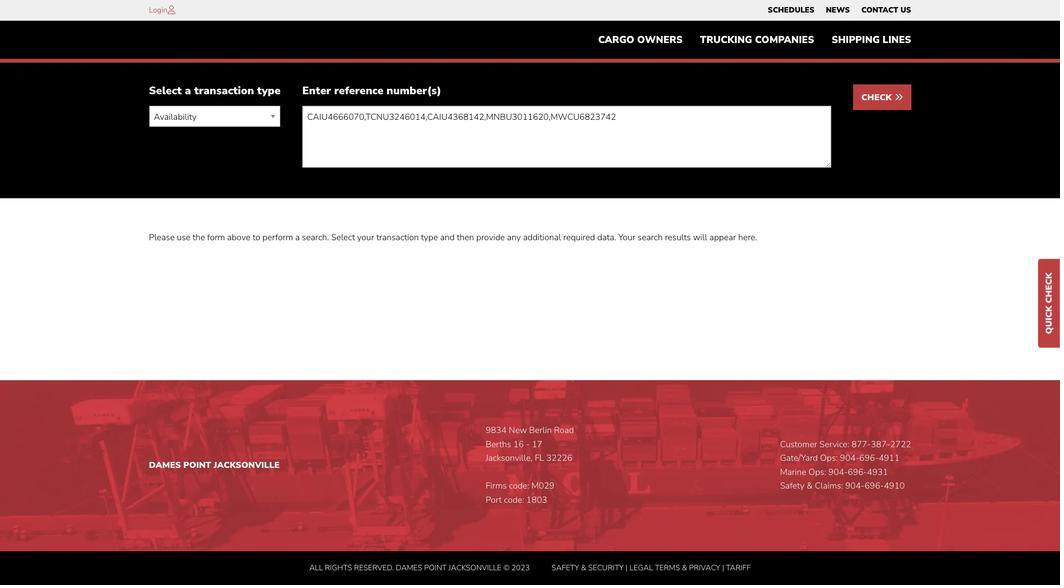 Task type: locate. For each thing, give the bounding box(es) containing it.
type left "and"
[[421, 232, 438, 244]]

quick
[[1044, 306, 1056, 334]]

menu bar down schedules link
[[590, 29, 921, 51]]

2722
[[891, 438, 912, 450]]

lines
[[883, 33, 912, 46]]

us
[[901, 5, 912, 15]]

0 horizontal spatial point
[[184, 459, 211, 471]]

contact
[[862, 5, 899, 15]]

all rights reserved. dames point jacksonville © 2023
[[310, 563, 530, 573]]

enter
[[303, 84, 331, 98]]

please
[[149, 232, 175, 244]]

marine
[[781, 466, 807, 478]]

9834
[[486, 424, 507, 436]]

1 horizontal spatial select
[[331, 232, 355, 244]]

legal
[[630, 563, 654, 573]]

point
[[184, 459, 211, 471], [424, 563, 447, 573]]

| left legal
[[626, 563, 628, 573]]

jacksonville,
[[486, 452, 533, 464]]

transaction
[[194, 84, 254, 98], [377, 232, 419, 244]]

0 vertical spatial safety
[[781, 480, 805, 492]]

check
[[862, 92, 895, 104], [1044, 273, 1056, 303]]

footer
[[0, 380, 1061, 585]]

gate/yard
[[781, 452, 819, 464]]

0 vertical spatial code:
[[509, 480, 530, 492]]

696-
[[860, 452, 879, 464], [848, 466, 868, 478], [865, 480, 885, 492]]

1 vertical spatial ops:
[[809, 466, 827, 478]]

search
[[638, 232, 663, 244]]

0 vertical spatial a
[[185, 84, 191, 98]]

904-
[[841, 452, 860, 464], [829, 466, 848, 478], [846, 480, 865, 492]]

safety
[[781, 480, 805, 492], [552, 563, 580, 573]]

select
[[149, 84, 182, 98], [331, 232, 355, 244]]

16
[[514, 438, 524, 450]]

2 horizontal spatial &
[[807, 480, 813, 492]]

0 horizontal spatial type
[[257, 84, 281, 98]]

4931
[[868, 466, 889, 478]]

type left enter
[[257, 84, 281, 98]]

check button
[[854, 85, 912, 110]]

0 vertical spatial select
[[149, 84, 182, 98]]

quick check link
[[1039, 259, 1061, 348]]

code: right port at the bottom left of page
[[504, 494, 525, 506]]

0 horizontal spatial |
[[626, 563, 628, 573]]

a
[[185, 84, 191, 98], [295, 232, 300, 244]]

0 horizontal spatial jacksonville
[[214, 459, 280, 471]]

service:
[[820, 438, 850, 450]]

0 vertical spatial check
[[862, 92, 895, 104]]

2 | from the left
[[723, 563, 725, 573]]

select a transaction type
[[149, 84, 281, 98]]

safety down the marine
[[781, 480, 805, 492]]

0 vertical spatial transaction
[[194, 84, 254, 98]]

menu bar
[[763, 3, 918, 18], [590, 29, 921, 51]]

please use the form above to perform a search. select your transaction type and then provide any additional required data. your search results will appear here.
[[149, 232, 758, 244]]

shipping
[[832, 33, 880, 46]]

& left claims:
[[807, 480, 813, 492]]

1 horizontal spatial safety
[[781, 480, 805, 492]]

0 vertical spatial 696-
[[860, 452, 879, 464]]

-
[[526, 438, 530, 450]]

provide
[[477, 232, 505, 244]]

will
[[694, 232, 708, 244]]

ops: down service:
[[821, 452, 838, 464]]

then
[[457, 232, 474, 244]]

904- down 877-
[[841, 452, 860, 464]]

1 vertical spatial type
[[421, 232, 438, 244]]

1 horizontal spatial |
[[723, 563, 725, 573]]

& left 'security'
[[581, 563, 587, 573]]

security
[[589, 563, 624, 573]]

ops:
[[821, 452, 838, 464], [809, 466, 827, 478]]

reference
[[334, 84, 384, 98]]

0 horizontal spatial select
[[149, 84, 182, 98]]

1 vertical spatial dames
[[396, 563, 423, 573]]

code:
[[509, 480, 530, 492], [504, 494, 525, 506]]

| left 'tariff' link
[[723, 563, 725, 573]]

0 vertical spatial menu bar
[[763, 3, 918, 18]]

904- up claims:
[[829, 466, 848, 478]]

1 vertical spatial jacksonville
[[449, 563, 502, 573]]

shipping lines
[[832, 33, 912, 46]]

ops: up claims:
[[809, 466, 827, 478]]

1 vertical spatial menu bar
[[590, 29, 921, 51]]

904- right claims:
[[846, 480, 865, 492]]

berlin
[[530, 424, 552, 436]]

road
[[554, 424, 574, 436]]

1 horizontal spatial a
[[295, 232, 300, 244]]

type
[[257, 84, 281, 98], [421, 232, 438, 244]]

code: up 1803
[[509, 480, 530, 492]]

additional
[[523, 232, 562, 244]]

0 horizontal spatial safety
[[552, 563, 580, 573]]

any
[[507, 232, 521, 244]]

0 horizontal spatial transaction
[[194, 84, 254, 98]]

32226
[[547, 452, 573, 464]]

claims:
[[815, 480, 844, 492]]

387-
[[872, 438, 891, 450]]

news link
[[827, 3, 850, 18]]

schedules
[[768, 5, 815, 15]]

quick check
[[1044, 273, 1056, 334]]

1803
[[527, 494, 548, 506]]

1 vertical spatial transaction
[[377, 232, 419, 244]]

0 vertical spatial ops:
[[821, 452, 838, 464]]

1 horizontal spatial check
[[1044, 273, 1056, 303]]

0 horizontal spatial a
[[185, 84, 191, 98]]

0 vertical spatial point
[[184, 459, 211, 471]]

menu bar up shipping
[[763, 3, 918, 18]]

& right terms
[[682, 563, 688, 573]]

1 vertical spatial safety
[[552, 563, 580, 573]]

0 vertical spatial type
[[257, 84, 281, 98]]

2023
[[512, 563, 530, 573]]

0 horizontal spatial check
[[862, 92, 895, 104]]

1 horizontal spatial transaction
[[377, 232, 419, 244]]

1 vertical spatial check
[[1044, 273, 1056, 303]]

new
[[509, 424, 527, 436]]

m029
[[532, 480, 555, 492]]

0 vertical spatial jacksonville
[[214, 459, 280, 471]]

safety left 'security'
[[552, 563, 580, 573]]

1 vertical spatial 696-
[[848, 466, 868, 478]]

1 vertical spatial a
[[295, 232, 300, 244]]

angle double right image
[[895, 93, 904, 102]]

jacksonville
[[214, 459, 280, 471], [449, 563, 502, 573]]

dames point jacksonville
[[149, 459, 280, 471]]

login
[[149, 5, 168, 15]]

0 horizontal spatial dames
[[149, 459, 181, 471]]

1 horizontal spatial jacksonville
[[449, 563, 502, 573]]

1 vertical spatial point
[[424, 563, 447, 573]]

form
[[207, 232, 225, 244]]

Enter reference number(s) text field
[[303, 106, 832, 168]]

|
[[626, 563, 628, 573], [723, 563, 725, 573]]

your
[[619, 232, 636, 244]]



Task type: describe. For each thing, give the bounding box(es) containing it.
1 | from the left
[[626, 563, 628, 573]]

17
[[532, 438, 543, 450]]

all
[[310, 563, 323, 573]]

& inside customer service: 877-387-2722 gate/yard ops: 904-696-4911 marine ops: 904-696-4931 safety & claims: 904-696-4910
[[807, 480, 813, 492]]

4910
[[885, 480, 905, 492]]

terms
[[655, 563, 681, 573]]

firms code:  m029 port code:  1803
[[486, 480, 555, 506]]

footer containing 9834 new berlin road
[[0, 380, 1061, 585]]

tariff link
[[727, 563, 751, 573]]

legal terms & privacy link
[[630, 563, 721, 573]]

the
[[193, 232, 205, 244]]

perform
[[263, 232, 293, 244]]

1 horizontal spatial type
[[421, 232, 438, 244]]

menu bar containing schedules
[[763, 3, 918, 18]]

news
[[827, 5, 850, 15]]

results
[[665, 232, 691, 244]]

safety & security | legal terms & privacy | tariff
[[552, 563, 751, 573]]

1 horizontal spatial point
[[424, 563, 447, 573]]

firms
[[486, 480, 507, 492]]

check inside check button
[[862, 92, 895, 104]]

9834 new berlin road berths 16 - 17 jacksonville, fl 32226
[[486, 424, 574, 464]]

contact us link
[[862, 3, 912, 18]]

privacy
[[690, 563, 721, 573]]

tariff
[[727, 563, 751, 573]]

0 vertical spatial dames
[[149, 459, 181, 471]]

2 vertical spatial 696-
[[865, 480, 885, 492]]

cargo owners
[[599, 33, 683, 46]]

1 vertical spatial select
[[331, 232, 355, 244]]

port
[[486, 494, 502, 506]]

companies
[[756, 33, 815, 46]]

schedules link
[[768, 3, 815, 18]]

shipping lines link
[[824, 29, 921, 51]]

trucking
[[701, 33, 753, 46]]

reserved.
[[354, 563, 394, 573]]

0 horizontal spatial &
[[581, 563, 587, 573]]

customer service: 877-387-2722 gate/yard ops: 904-696-4911 marine ops: 904-696-4931 safety & claims: 904-696-4910
[[781, 438, 912, 492]]

search.
[[302, 232, 329, 244]]

fl
[[535, 452, 545, 464]]

number(s)
[[387, 84, 442, 98]]

1 horizontal spatial dames
[[396, 563, 423, 573]]

enter reference number(s)
[[303, 84, 442, 98]]

berths
[[486, 438, 512, 450]]

cargo owners link
[[590, 29, 692, 51]]

and
[[440, 232, 455, 244]]

customer
[[781, 438, 818, 450]]

required
[[564, 232, 596, 244]]

login link
[[149, 5, 168, 15]]

menu bar containing cargo owners
[[590, 29, 921, 51]]

user image
[[168, 5, 175, 14]]

4911
[[879, 452, 900, 464]]

1 vertical spatial 904-
[[829, 466, 848, 478]]

to
[[253, 232, 260, 244]]

owners
[[638, 33, 683, 46]]

trucking companies
[[701, 33, 815, 46]]

safety inside customer service: 877-387-2722 gate/yard ops: 904-696-4911 marine ops: 904-696-4931 safety & claims: 904-696-4910
[[781, 480, 805, 492]]

1 vertical spatial code:
[[504, 494, 525, 506]]

2 vertical spatial 904-
[[846, 480, 865, 492]]

contact us
[[862, 5, 912, 15]]

rights
[[325, 563, 352, 573]]

cargo
[[599, 33, 635, 46]]

use
[[177, 232, 191, 244]]

data.
[[598, 232, 617, 244]]

©
[[504, 563, 510, 573]]

your
[[357, 232, 374, 244]]

here.
[[739, 232, 758, 244]]

0 vertical spatial 904-
[[841, 452, 860, 464]]

877-
[[852, 438, 872, 450]]

safety & security link
[[552, 563, 624, 573]]

1 horizontal spatial &
[[682, 563, 688, 573]]

above
[[227, 232, 251, 244]]

check inside quick check link
[[1044, 273, 1056, 303]]

appear
[[710, 232, 737, 244]]

trucking companies link
[[692, 29, 824, 51]]



Task type: vqa. For each thing, say whether or not it's contained in the screenshot.
13:00
no



